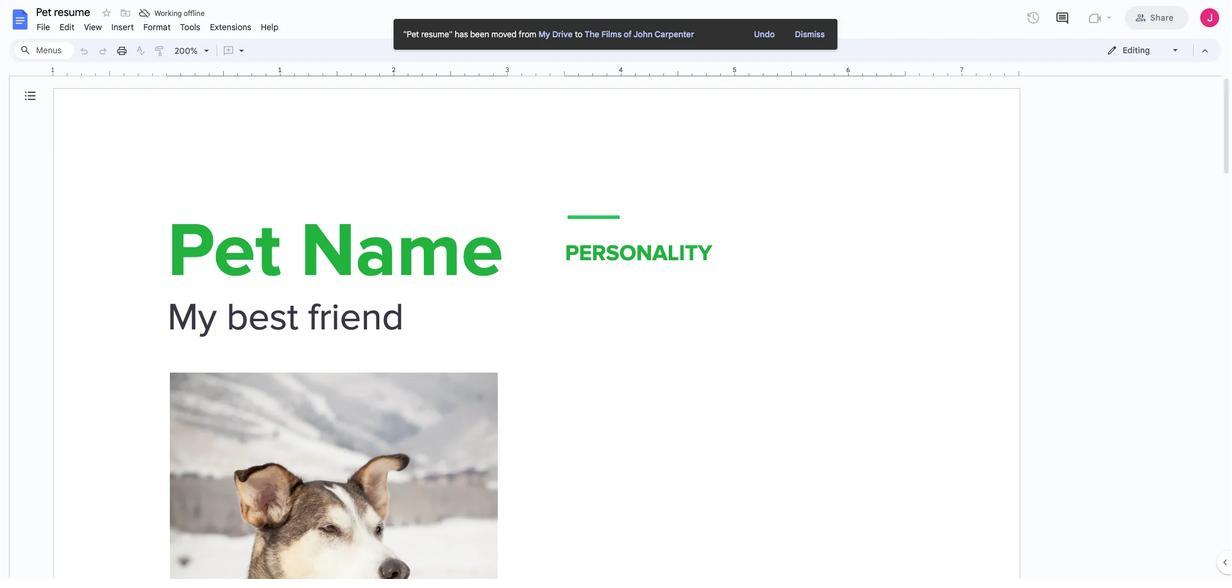 Task type: vqa. For each thing, say whether or not it's contained in the screenshot.
2023
no



Task type: describe. For each thing, give the bounding box(es) containing it.
john
[[633, 29, 653, 40]]

my drive link
[[539, 29, 573, 40]]

Zoom text field
[[172, 43, 200, 59]]

my
[[539, 29, 550, 40]]

2 1 from the left
[[278, 66, 282, 74]]

view menu item
[[79, 20, 107, 34]]

working offline
[[154, 9, 205, 17]]

edit menu item
[[55, 20, 79, 34]]

help
[[261, 22, 279, 33]]

menu bar inside menu bar banner
[[32, 15, 283, 35]]

main toolbar
[[73, 41, 246, 60]]

format menu item
[[139, 20, 175, 34]]

format
[[143, 22, 171, 33]]

menu bar banner
[[0, 0, 1231, 579]]

tools menu item
[[175, 20, 205, 34]]

help menu item
[[256, 20, 283, 34]]

share
[[1150, 12, 1174, 23]]

view
[[84, 22, 102, 33]]

6
[[846, 66, 850, 74]]

mode and view toolbar
[[1098, 38, 1215, 62]]

has
[[455, 29, 468, 40]]

4
[[619, 66, 623, 74]]

5
[[733, 66, 737, 74]]

from
[[519, 29, 536, 40]]

working
[[154, 9, 182, 17]]

dismiss button
[[787, 22, 833, 47]]

editing
[[1123, 45, 1150, 56]]

edit
[[60, 22, 75, 33]]

insert
[[111, 22, 134, 33]]

pet resume element
[[32, 5, 1231, 23]]

resume"
[[421, 29, 453, 40]]

films
[[602, 29, 622, 40]]

to
[[575, 29, 582, 40]]



Task type: locate. For each thing, give the bounding box(es) containing it.
moved
[[491, 29, 517, 40]]

carpenter
[[655, 29, 694, 40]]

1
[[51, 66, 55, 74], [278, 66, 282, 74]]

file menu item
[[32, 20, 55, 34]]

"pet resume" has been moved from my drive to the films of john carpenter
[[403, 29, 694, 40]]

editing button
[[1099, 41, 1188, 59]]

pet resume
[[36, 6, 90, 19]]

Menus field
[[15, 42, 74, 59]]

menu bar
[[32, 15, 283, 35]]

dismiss
[[795, 29, 825, 40]]

extensions menu item
[[205, 20, 256, 34]]

offline
[[184, 9, 205, 17]]

working offline button
[[136, 5, 208, 21]]

undo
[[754, 29, 775, 40]]

alert
[[394, 19, 837, 50]]

7
[[960, 66, 964, 74]]

file
[[37, 22, 50, 33]]

0 horizontal spatial 1
[[51, 66, 55, 74]]

"pet
[[403, 29, 419, 40]]

extensions
[[210, 22, 251, 33]]

2
[[392, 66, 396, 74]]

3
[[505, 66, 509, 74]]

of
[[624, 29, 632, 40]]

resume
[[54, 6, 90, 19]]

1 horizontal spatial 1
[[278, 66, 282, 74]]

drive
[[552, 29, 573, 40]]

pet
[[36, 6, 52, 19]]

1 down the help menu item
[[278, 66, 282, 74]]

been
[[470, 29, 489, 40]]

pet resume application
[[0, 0, 1231, 579]]

alert inside menu bar banner
[[394, 19, 837, 50]]

the films of john carpenter link
[[585, 29, 694, 40]]

alert containing "pet resume" has been moved from
[[394, 19, 837, 50]]

insert menu item
[[107, 20, 139, 34]]

Zoom field
[[170, 42, 214, 60]]

Star checkbox
[[98, 5, 115, 21]]

bulleted list menu image
[[236, 43, 244, 47]]

share button
[[1125, 6, 1189, 30]]

1 down menus field
[[51, 66, 55, 74]]

1 1 from the left
[[51, 66, 55, 74]]

the
[[585, 29, 599, 40]]

menu bar containing file
[[32, 15, 283, 35]]

undo link
[[746, 22, 783, 46]]

tools
[[180, 22, 200, 33]]



